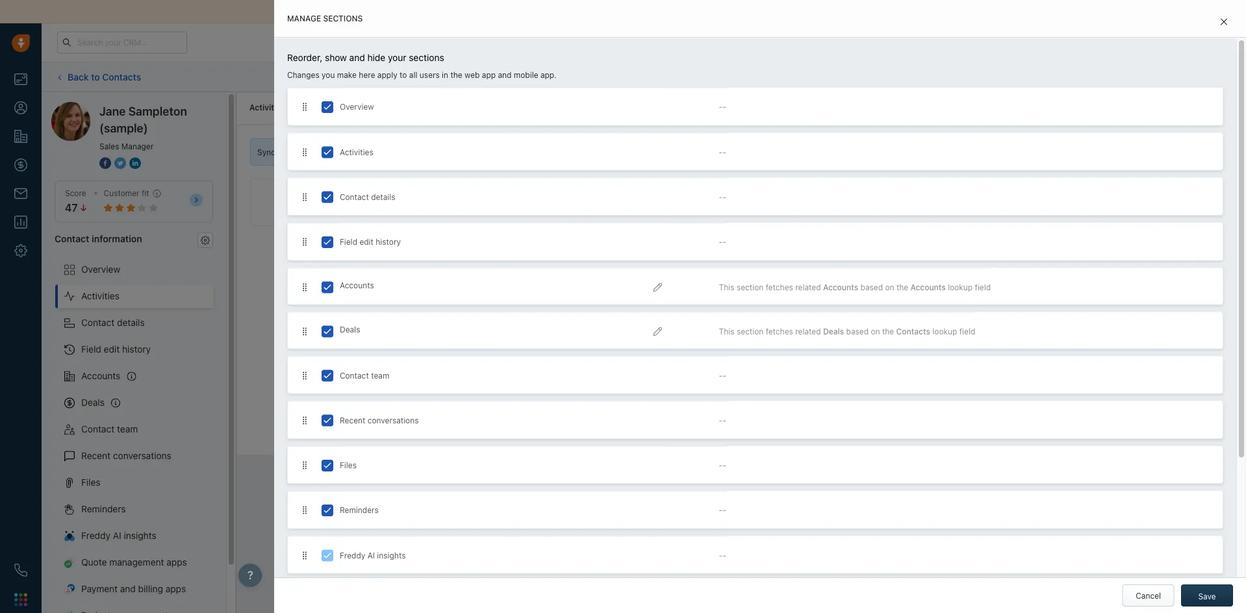 Task type: vqa. For each thing, say whether or not it's contained in the screenshot.
This section fetches related Accounts based on the Accounts lookup field's field
yes



Task type: describe. For each thing, give the bounding box(es) containing it.
recent conversations inside reorder, show and hide your sections 'dialog'
[[340, 416, 419, 425]]

0 horizontal spatial deals
[[81, 398, 105, 408]]

0 horizontal spatial insights
[[124, 531, 156, 541]]

apps right connect
[[1107, 185, 1125, 194]]

0 vertical spatial freddy
[[81, 531, 111, 541]]

twitter circled image
[[114, 156, 126, 170]]

phone image
[[14, 564, 27, 577]]

freddy ai insights inside reorder, show and hide your sections 'dialog'
[[340, 551, 406, 560]]

manage
[[287, 14, 321, 23]]

0 horizontal spatial recent
[[81, 451, 111, 462]]

ui drag handle image for contact team
[[301, 371, 309, 380]]

app.
[[541, 71, 557, 80]]

and right app
[[498, 71, 512, 80]]

contact information
[[55, 233, 142, 244]]

21
[[951, 38, 959, 46]]

web
[[465, 71, 480, 80]]

ui drag handle image for field edit history
[[301, 238, 309, 247]]

ui drag handle image for activities
[[301, 147, 309, 157]]

connect
[[1074, 185, 1105, 194]]

users
[[420, 71, 440, 80]]

manager
[[121, 142, 154, 151]]

47
[[65, 202, 78, 214]]

1 horizontal spatial add meeting
[[1170, 185, 1216, 194]]

management
[[109, 557, 164, 568]]

sync your meetings with your favorite apps
[[257, 148, 416, 157]]

completed
[[503, 185, 544, 194]]

on for accounts
[[886, 283, 895, 292]]

your for meetings
[[350, 148, 366, 157]]

4
[[1189, 32, 1194, 41]]

0 vertical spatial add
[[1170, 185, 1184, 194]]

field inside reorder, show and hide your sections 'dialog'
[[340, 238, 358, 247]]

notes ( 2 )
[[324, 103, 360, 112]]

timeline
[[281, 103, 311, 112]]

favorite
[[368, 148, 396, 157]]

ui drag handle image for overview
[[301, 102, 309, 112]]

edit inside reorder, show and hide your sections 'dialog'
[[360, 238, 374, 247]]

-- for overview
[[719, 102, 727, 112]]

score
[[65, 189, 86, 198]]

apply
[[378, 71, 398, 80]]

with
[[332, 148, 348, 157]]

payment
[[81, 584, 118, 595]]

Search your CRM... text field
[[57, 32, 187, 54]]

linkedin circled image
[[129, 156, 141, 170]]

from
[[803, 362, 823, 373]]

0 horizontal spatial sections
[[323, 14, 363, 23]]

freddy inside reorder, show and hide your sections 'dialog'
[[340, 551, 366, 560]]

0 vertical spatial freddy ai insights
[[81, 531, 156, 541]]

all
[[409, 71, 418, 80]]

this section fetches related deals based on the contacts lookup field
[[719, 327, 976, 336]]

connect apps
[[1074, 185, 1125, 194]]

field for this section fetches related deals based on the contacts lookup field
[[960, 327, 976, 336]]

center image for this section fetches related accounts based on the accounts lookup field
[[654, 283, 663, 292]]

0 horizontal spatial reminders
[[81, 504, 126, 515]]

1 vertical spatial add
[[713, 387, 728, 397]]

freshworks switcher image
[[14, 594, 27, 607]]

person
[[709, 362, 738, 373]]

quote management apps
[[81, 557, 187, 568]]

-- for field edit history
[[719, 238, 727, 247]]

your
[[891, 38, 907, 46]]

back to contacts
[[68, 71, 141, 82]]

field for this section fetches related accounts based on the accounts lookup field
[[975, 283, 991, 292]]

-- for contact details
[[719, 193, 727, 202]]

to inside reorder, show and hide your sections 'dialog'
[[400, 71, 407, 80]]

trial
[[909, 38, 922, 46]]

tasks
[[373, 103, 395, 112]]

make
[[337, 71, 357, 80]]

1 for all
[[300, 205, 305, 218]]

0 horizontal spatial field edit history
[[81, 344, 151, 355]]

based for accounts
[[861, 283, 883, 292]]

ends
[[924, 38, 941, 46]]

ui drag handle image for recent conversations
[[301, 416, 309, 425]]

recent inside reorder, show and hide your sections 'dialog'
[[340, 416, 366, 425]]

-- for contact team
[[719, 371, 727, 380]]

47 button
[[65, 202, 88, 214]]

-- for reminders
[[719, 506, 727, 515]]

1 vertical spatial edit
[[104, 344, 120, 355]]

0 horizontal spatial files
[[81, 477, 100, 488]]

ai inside reorder, show and hide your sections 'dialog'
[[368, 551, 375, 560]]

-- for freddy ai insights
[[719, 551, 727, 560]]

)
[[357, 103, 360, 112]]

explore plans
[[1001, 38, 1052, 47]]

contact details inside reorder, show and hide your sections 'dialog'
[[340, 193, 396, 202]]

and left billing
[[120, 584, 136, 595]]

-- for recent conversations
[[719, 416, 727, 425]]

information
[[92, 233, 142, 244]]

plans
[[1031, 38, 1052, 47]]

in-
[[697, 362, 709, 373]]

and left in-
[[679, 362, 695, 373]]

jane sampleton (sample)
[[99, 104, 187, 135]]

and left hide
[[349, 52, 365, 63]]

schedule
[[609, 362, 648, 373]]

0 horizontal spatial team
[[117, 424, 138, 435]]

phone element
[[8, 558, 34, 584]]

activity timeline
[[250, 103, 311, 112]]

ui drag handle image for freddy ai insights
[[301, 551, 309, 560]]

sales manager
[[99, 142, 154, 151]]

0 horizontal spatial overview
[[81, 264, 120, 275]]

quote
[[81, 557, 107, 568]]

ui drag handle image for reminders
[[301, 506, 309, 515]]

0 vertical spatial meetings
[[296, 148, 330, 157]]

1 vertical spatial contact team
[[81, 424, 138, 435]]

mobile
[[514, 71, 539, 80]]

customer
[[104, 189, 140, 198]]

1 vertical spatial meeting
[[730, 387, 760, 397]]

ui drag handle image for files
[[301, 461, 309, 470]]

lookup for accounts
[[948, 283, 973, 292]]

0 horizontal spatial your
[[278, 148, 294, 157]]

2 horizontal spatial deals
[[824, 327, 844, 336]]

back
[[68, 71, 89, 82]]

1 horizontal spatial sections
[[409, 52, 444, 63]]

0 horizontal spatial contact details
[[81, 318, 145, 328]]

reorder,
[[287, 52, 323, 63]]

0 horizontal spatial add meeting
[[713, 387, 760, 397]]

you
[[322, 71, 335, 80]]

changes you make here apply to all users in the web app and mobile app.
[[287, 71, 557, 80]]

apps right billing
[[166, 584, 186, 595]]

1 ui drag handle image from the top
[[301, 283, 309, 292]]

contacts inside reorder, show and hide your sections 'dialog'
[[897, 327, 931, 336]]

in inside reorder, show and hide your sections 'dialog'
[[442, 71, 449, 80]]



Task type: locate. For each thing, give the bounding box(es) containing it.
2 center image from the top
[[654, 327, 663, 336]]

days
[[961, 38, 976, 46]]

files
[[340, 461, 357, 470], [81, 477, 100, 488]]

0 vertical spatial field edit history
[[340, 238, 401, 247]]

2 section from the top
[[737, 327, 764, 336]]

contact details
[[340, 193, 396, 202], [81, 318, 145, 328]]

8 ui drag handle image from the top
[[301, 506, 309, 515]]

1 vertical spatial history
[[122, 344, 151, 355]]

conversations inside reorder, show and hide your sections 'dialog'
[[368, 416, 419, 425]]

1 vertical spatial files
[[81, 477, 100, 488]]

1 vertical spatial lookup
[[933, 327, 958, 336]]

related up this section fetches related deals based on the contacts lookup field
[[796, 283, 821, 292]]

field edit history inside reorder, show and hide your sections 'dialog'
[[340, 238, 401, 247]]

1 vertical spatial conversations
[[113, 451, 171, 462]]

1 vertical spatial this
[[719, 327, 735, 336]]

based up this section fetches related deals based on the contacts lookup field
[[861, 283, 883, 292]]

1 vertical spatial activities
[[81, 291, 120, 302]]

0 vertical spatial insights
[[124, 531, 156, 541]]

0 vertical spatial ui drag handle image
[[301, 283, 309, 292]]

1
[[300, 205, 305, 218], [521, 205, 526, 218]]

sampleton
[[128, 104, 187, 118]]

1 horizontal spatial recent conversations
[[340, 416, 419, 425]]

1 vertical spatial team
[[117, 424, 138, 435]]

on for contacts
[[871, 327, 880, 336]]

4 -- from the top
[[719, 238, 727, 247]]

jane
[[99, 104, 126, 118]]

0 vertical spatial recent conversations
[[340, 416, 419, 425]]

1 horizontal spatial activities
[[340, 147, 374, 157]]

fetches for deals
[[766, 327, 794, 336]]

reorder, show and hide your sections
[[287, 52, 444, 63]]

0 horizontal spatial add
[[713, 387, 728, 397]]

1 vertical spatial contacts
[[897, 327, 931, 336]]

1 horizontal spatial meeting
[[1186, 185, 1216, 194]]

activities inside reorder, show and hide your sections 'dialog'
[[340, 147, 374, 157]]

0 horizontal spatial details
[[117, 318, 145, 328]]

0 horizontal spatial field
[[81, 344, 101, 355]]

section for this section fetches related deals based on the contacts lookup field
[[737, 327, 764, 336]]

section for this section fetches related accounts based on the accounts lookup field
[[737, 283, 764, 292]]

meetings
[[296, 148, 330, 157], [740, 362, 779, 373]]

7 -- from the top
[[719, 461, 727, 470]]

contact team inside reorder, show and hide your sections 'dialog'
[[340, 371, 390, 380]]

(
[[349, 103, 352, 112]]

0 vertical spatial team
[[371, 371, 390, 380]]

7 ui drag handle image from the top
[[301, 461, 309, 470]]

lookup
[[948, 283, 973, 292], [933, 327, 958, 336]]

0 vertical spatial field
[[340, 238, 358, 247]]

1 horizontal spatial insights
[[377, 551, 406, 560]]

save
[[1199, 592, 1217, 601]]

0 vertical spatial field
[[975, 283, 991, 292]]

activity
[[250, 103, 279, 112]]

0 horizontal spatial to
[[91, 71, 100, 82]]

cancel
[[1136, 591, 1162, 601]]

conversations
[[368, 416, 419, 425], [113, 451, 171, 462]]

connect apps button
[[1054, 179, 1145, 201], [1054, 179, 1145, 201]]

on up this section fetches related deals based on the contacts lookup field
[[886, 283, 895, 292]]

team inside reorder, show and hide your sections 'dialog'
[[371, 371, 390, 380]]

1 vertical spatial center image
[[654, 327, 663, 336]]

contact
[[340, 193, 369, 202], [55, 233, 89, 244], [81, 318, 115, 328], [340, 371, 369, 380], [81, 424, 115, 435]]

1 vertical spatial freddy
[[340, 551, 366, 560]]

4 link
[[1177, 30, 1198, 52]]

9 -- from the top
[[719, 551, 727, 560]]

1 vertical spatial insights
[[377, 551, 406, 560]]

explore plans link
[[994, 34, 1059, 50]]

explore
[[1001, 38, 1029, 47]]

and
[[349, 52, 365, 63], [498, 71, 512, 80], [679, 362, 695, 373], [120, 584, 136, 595]]

based up crm.
[[847, 327, 869, 336]]

all
[[297, 185, 307, 194]]

1 vertical spatial details
[[117, 318, 145, 328]]

show
[[325, 52, 347, 63]]

field edit history
[[340, 238, 401, 247], [81, 344, 151, 355]]

3 -- from the top
[[719, 193, 727, 202]]

1 down all
[[300, 205, 305, 218]]

2 horizontal spatial your
[[388, 52, 407, 63]]

contacts
[[102, 71, 141, 82], [897, 327, 931, 336]]

upcoming
[[394, 185, 432, 194]]

apps right favorite
[[398, 148, 416, 157]]

0 horizontal spatial in
[[442, 71, 449, 80]]

6 -- from the top
[[719, 416, 727, 425]]

apps right management at the bottom left of the page
[[167, 557, 187, 568]]

mng settings image
[[201, 236, 210, 245]]

lookup for contacts
[[933, 327, 958, 336]]

ai
[[113, 531, 121, 541], [368, 551, 375, 560]]

meeting
[[1186, 185, 1216, 194], [730, 387, 760, 397]]

1 horizontal spatial ai
[[368, 551, 375, 560]]

back to contacts link
[[55, 67, 142, 87]]

-
[[719, 102, 723, 112], [723, 102, 727, 112], [719, 147, 723, 157], [723, 147, 727, 157], [719, 193, 723, 202], [723, 193, 727, 202], [719, 238, 723, 247], [723, 238, 727, 247], [719, 371, 723, 380], [723, 371, 727, 380], [719, 416, 723, 425], [723, 416, 727, 425], [719, 461, 723, 470], [723, 461, 727, 470], [719, 506, 723, 515], [723, 506, 727, 515], [719, 551, 723, 560], [723, 551, 727, 560]]

5 ui drag handle image from the top
[[301, 327, 309, 336]]

crm.
[[841, 362, 864, 373]]

reminders
[[81, 504, 126, 515], [340, 506, 379, 515]]

the
[[451, 71, 463, 80], [897, 283, 909, 292], [883, 327, 895, 336], [825, 362, 839, 373]]

in left '21'
[[943, 38, 949, 46]]

1 1 from the left
[[300, 205, 305, 218]]

history inside reorder, show and hide your sections 'dialog'
[[376, 238, 401, 247]]

1 horizontal spatial field
[[340, 238, 358, 247]]

related
[[796, 283, 821, 292], [796, 327, 821, 336]]

hide
[[368, 52, 386, 63]]

1 vertical spatial on
[[871, 327, 880, 336]]

based
[[861, 283, 883, 292], [847, 327, 869, 336]]

5 -- from the top
[[719, 371, 727, 380]]

center image
[[654, 283, 663, 292], [654, 327, 663, 336]]

send email image
[[1118, 37, 1127, 48]]

your inside 'dialog'
[[388, 52, 407, 63]]

1 horizontal spatial freddy
[[340, 551, 366, 560]]

fetches for accounts
[[766, 283, 794, 292]]

to left all
[[400, 71, 407, 80]]

0 vertical spatial contacts
[[102, 71, 141, 82]]

right
[[782, 362, 801, 373]]

app
[[482, 71, 496, 80]]

0 vertical spatial details
[[371, 193, 396, 202]]

0 vertical spatial this
[[719, 283, 735, 292]]

add meeting
[[1170, 185, 1216, 194], [713, 387, 760, 397]]

2
[[352, 103, 357, 112]]

your for and
[[388, 52, 407, 63]]

1 horizontal spatial add meeting button
[[1151, 179, 1223, 201]]

1 vertical spatial add meeting button
[[706, 381, 767, 403]]

reminders inside reorder, show and hide your sections 'dialog'
[[340, 506, 379, 515]]

1 horizontal spatial freddy ai insights
[[340, 551, 406, 560]]

1 vertical spatial field
[[960, 327, 976, 336]]

related for accounts
[[796, 283, 821, 292]]

(sample)
[[99, 121, 148, 135]]

-- for files
[[719, 461, 727, 470]]

facebook circled image
[[99, 156, 111, 170]]

0 vertical spatial ai
[[113, 531, 121, 541]]

2 related from the top
[[796, 327, 821, 336]]

ui drag handle image for contact details
[[301, 193, 309, 202]]

ui drag handle image
[[301, 283, 309, 292], [301, 371, 309, 380], [301, 551, 309, 560]]

1 vertical spatial related
[[796, 327, 821, 336]]

0 vertical spatial conversations
[[368, 416, 419, 425]]

1 horizontal spatial on
[[886, 283, 895, 292]]

1 this from the top
[[719, 283, 735, 292]]

changes
[[287, 71, 320, 80]]

contact team
[[340, 371, 390, 380], [81, 424, 138, 435]]

0 vertical spatial related
[[796, 283, 821, 292]]

0 vertical spatial edit
[[360, 238, 374, 247]]

-- for activities
[[719, 147, 727, 157]]

1 vertical spatial sections
[[409, 52, 444, 63]]

freddy
[[81, 531, 111, 541], [340, 551, 366, 560]]

1 vertical spatial field
[[81, 344, 101, 355]]

1 vertical spatial in
[[442, 71, 449, 80]]

0 vertical spatial files
[[340, 461, 357, 470]]

4 ui drag handle image from the top
[[301, 238, 309, 247]]

insights
[[124, 531, 156, 541], [377, 551, 406, 560]]

1 center image from the top
[[654, 283, 663, 292]]

1 vertical spatial add meeting
[[713, 387, 760, 397]]

recent
[[340, 416, 366, 425], [81, 451, 111, 462]]

3 ui drag handle image from the top
[[301, 551, 309, 560]]

details inside reorder, show and hide your sections 'dialog'
[[371, 193, 396, 202]]

0 vertical spatial overview
[[340, 102, 374, 112]]

meetings left with in the left top of the page
[[296, 148, 330, 157]]

1 horizontal spatial your
[[350, 148, 366, 157]]

your right with in the left top of the page
[[350, 148, 366, 157]]

ui drag handle image
[[301, 102, 309, 112], [301, 147, 309, 157], [301, 193, 309, 202], [301, 238, 309, 247], [301, 327, 309, 336], [301, 416, 309, 425], [301, 461, 309, 470], [301, 506, 309, 515]]

schedule virtual and in-person meetings right from the crm.
[[609, 362, 864, 373]]

1 vertical spatial field edit history
[[81, 344, 151, 355]]

edit
[[360, 238, 374, 247], [104, 344, 120, 355]]

manage sections
[[287, 14, 363, 23]]

0 horizontal spatial contacts
[[102, 71, 141, 82]]

notes
[[324, 103, 347, 112]]

0 vertical spatial add meeting
[[1170, 185, 1216, 194]]

1 vertical spatial recent conversations
[[81, 451, 171, 462]]

2 this from the top
[[719, 327, 735, 336]]

1 vertical spatial fetches
[[766, 327, 794, 336]]

1 vertical spatial section
[[737, 327, 764, 336]]

0 vertical spatial based
[[861, 283, 883, 292]]

overview inside reorder, show and hide your sections 'dialog'
[[340, 102, 374, 112]]

add meeting button
[[1151, 179, 1223, 201], [706, 381, 767, 403]]

2 ui drag handle image from the top
[[301, 147, 309, 157]]

accounts
[[340, 281, 374, 290], [824, 283, 859, 292], [911, 283, 946, 292], [81, 371, 120, 382]]

0 vertical spatial lookup
[[948, 283, 973, 292]]

0 horizontal spatial ai
[[113, 531, 121, 541]]

meetings left right
[[740, 362, 779, 373]]

sections up users at top
[[409, 52, 444, 63]]

2 1 from the left
[[521, 205, 526, 218]]

apps
[[398, 148, 416, 157], [1107, 185, 1125, 194], [167, 557, 187, 568], [166, 584, 186, 595]]

cancel button
[[1123, 585, 1175, 607]]

2 fetches from the top
[[766, 327, 794, 336]]

field
[[340, 238, 358, 247], [81, 344, 101, 355]]

here
[[359, 71, 375, 80]]

1 vertical spatial contact details
[[81, 318, 145, 328]]

sync
[[257, 148, 276, 157]]

2 -- from the top
[[719, 147, 727, 157]]

reorder, show and hide your sections dialog
[[274, 0, 1247, 614]]

1 horizontal spatial reminders
[[340, 506, 379, 515]]

on down this section fetches related accounts based on the accounts lookup field
[[871, 327, 880, 336]]

1 horizontal spatial in
[[943, 38, 949, 46]]

1 horizontal spatial field edit history
[[340, 238, 401, 247]]

1 horizontal spatial contacts
[[897, 327, 931, 336]]

3 ui drag handle image from the top
[[301, 193, 309, 202]]

to right back
[[91, 71, 100, 82]]

1 down completed
[[521, 205, 526, 218]]

1 fetches from the top
[[766, 283, 794, 292]]

0 horizontal spatial add meeting button
[[706, 381, 767, 403]]

1 for completed
[[521, 205, 526, 218]]

0 horizontal spatial freddy
[[81, 531, 111, 541]]

activities down the contact information
[[81, 291, 120, 302]]

0 vertical spatial history
[[376, 238, 401, 247]]

0 vertical spatial in
[[943, 38, 949, 46]]

payment and billing apps
[[81, 584, 186, 595]]

1 vertical spatial overview
[[81, 264, 120, 275]]

0 vertical spatial fetches
[[766, 283, 794, 292]]

1 related from the top
[[796, 283, 821, 292]]

1 horizontal spatial team
[[371, 371, 390, 380]]

activities down 2
[[340, 147, 374, 157]]

0 horizontal spatial activities
[[81, 291, 120, 302]]

1 ui drag handle image from the top
[[301, 102, 309, 112]]

sections
[[323, 14, 363, 23], [409, 52, 444, 63]]

history
[[376, 238, 401, 247], [122, 344, 151, 355]]

sections right manage
[[323, 14, 363, 23]]

in right users at top
[[442, 71, 449, 80]]

in
[[943, 38, 949, 46], [442, 71, 449, 80]]

1 section from the top
[[737, 283, 764, 292]]

fetches
[[766, 283, 794, 292], [766, 327, 794, 336]]

your right sync on the top left of page
[[278, 148, 294, 157]]

virtual
[[651, 362, 677, 373]]

this for this section fetches related deals based on the contacts lookup field
[[719, 327, 735, 336]]

your up apply
[[388, 52, 407, 63]]

0 horizontal spatial conversations
[[113, 451, 171, 462]]

this for this section fetches related accounts based on the accounts lookup field
[[719, 283, 735, 292]]

deals
[[340, 325, 360, 334], [824, 327, 844, 336], [81, 398, 105, 408]]

save button
[[1182, 585, 1234, 607]]

6 ui drag handle image from the top
[[301, 416, 309, 425]]

your trial ends in 21 days
[[891, 38, 976, 46]]

sales
[[99, 142, 119, 151]]

1 horizontal spatial contact details
[[340, 193, 396, 202]]

1 vertical spatial meetings
[[740, 362, 779, 373]]

related for deals
[[796, 327, 821, 336]]

files inside reorder, show and hide your sections 'dialog'
[[340, 461, 357, 470]]

insights inside reorder, show and hide your sections 'dialog'
[[377, 551, 406, 560]]

to
[[400, 71, 407, 80], [91, 71, 100, 82]]

0 horizontal spatial history
[[122, 344, 151, 355]]

2 ui drag handle image from the top
[[301, 371, 309, 380]]

based for deals
[[847, 327, 869, 336]]

0 horizontal spatial meeting
[[730, 387, 760, 397]]

0 vertical spatial contact team
[[340, 371, 390, 380]]

0
[[409, 205, 416, 218]]

1 horizontal spatial conversations
[[368, 416, 419, 425]]

this section fetches related accounts based on the accounts lookup field
[[719, 283, 991, 292]]

center image for this section fetches related deals based on the contacts lookup field
[[654, 327, 663, 336]]

8 -- from the top
[[719, 506, 727, 515]]

1 -- from the top
[[719, 102, 727, 112]]

customer fit
[[104, 189, 149, 198]]

1 horizontal spatial to
[[400, 71, 407, 80]]

fit
[[142, 189, 149, 198]]

related up from
[[796, 327, 821, 336]]

billing
[[138, 584, 163, 595]]

1 horizontal spatial deals
[[340, 325, 360, 334]]



